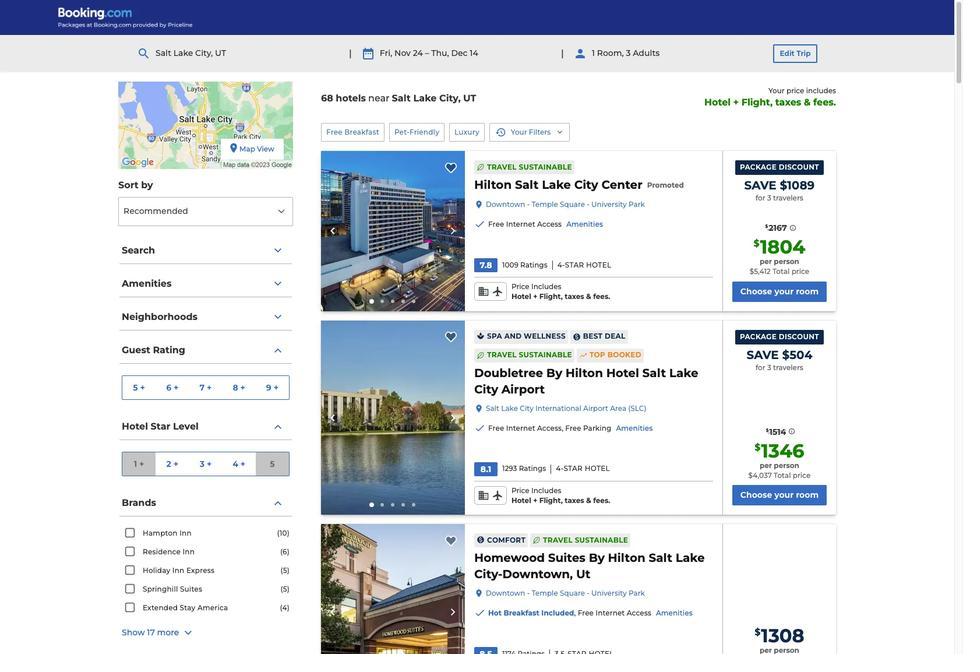 Task type: locate. For each thing, give the bounding box(es) containing it.
0 vertical spatial travel
[[487, 163, 517, 171]]

1 vertical spatial access
[[627, 609, 652, 618]]

1 horizontal spatial airport
[[584, 404, 609, 413]]

includes
[[532, 282, 562, 291], [532, 486, 562, 495]]

2 room from the top
[[796, 490, 819, 500]]

package up save $504
[[740, 332, 777, 341]]

free for free breakfast
[[326, 128, 343, 136]]

square up ,
[[560, 589, 585, 598]]

| left room,
[[561, 48, 564, 59]]

4 +
[[233, 458, 246, 469]]

hot breakfast included , free internet access amenities
[[488, 609, 693, 618]]

city left the center
[[575, 178, 599, 192]]

breakfast for hot
[[504, 609, 540, 618]]

0 vertical spatial by
[[547, 366, 563, 380]]

7 + button
[[189, 376, 222, 399]]

choose for 1346
[[741, 490, 773, 500]]

downtown up hot
[[486, 589, 525, 598]]

1 vertical spatial flight,
[[540, 292, 563, 301]]

america
[[198, 603, 228, 612]]

2 | from the left
[[561, 48, 564, 59]]

0 vertical spatial suites
[[548, 551, 586, 565]]

star for 1346
[[564, 464, 583, 473]]

& for 1804
[[586, 292, 592, 301]]

fri, nov 24 – thu, dec 14
[[380, 48, 479, 58]]

2 downtown from the top
[[486, 589, 525, 598]]

1 vertical spatial choose
[[741, 490, 773, 500]]

0 vertical spatial travel sustainable
[[487, 163, 572, 171]]

2 horizontal spatial hilton
[[608, 551, 646, 565]]

1 horizontal spatial hilton
[[566, 366, 603, 380]]

1 price includes hotel + flight, taxes & fees. from the top
[[512, 282, 611, 301]]

choose your room button down $4,037
[[733, 485, 827, 506]]

star inside dropdown button
[[151, 421, 170, 432]]

go to image #1 image for 1804
[[370, 299, 375, 304]]

4-star hotel down free internet access amenities
[[558, 260, 612, 269]]

suites
[[548, 551, 586, 565], [180, 585, 202, 593]]

2 temple from the top
[[532, 589, 558, 598]]

3 right 2 + button
[[200, 458, 205, 469]]

(slc)
[[629, 404, 647, 413]]

for 3 travelers down save $504
[[756, 363, 804, 372]]

0 horizontal spatial hilton
[[474, 178, 512, 192]]

2 vertical spatial &
[[586, 496, 592, 505]]

2 choose your room from the top
[[741, 490, 819, 500]]

top
[[590, 351, 606, 359]]

room down $ 1804 per person $5,412 total price
[[796, 286, 819, 297]]

your down $ 1346 per person $4,037 total price
[[775, 490, 794, 500]]

2 per from the top
[[760, 461, 772, 470]]

1 vertical spatial internet
[[506, 424, 536, 432]]

go to image #1 image
[[370, 299, 375, 304], [370, 503, 375, 507]]

internet for 1804
[[506, 220, 536, 229]]

$ left '1804'
[[754, 238, 760, 249]]

inn up holiday inn express
[[183, 547, 195, 556]]

travel sustainable up hilton salt lake city center
[[487, 163, 572, 171]]

discount up $504 at the bottom right of page
[[779, 332, 820, 341]]

1 package discount from the top
[[740, 163, 820, 171]]

your left filters
[[511, 128, 527, 137]]

1 for 1 room, 3 adults
[[592, 48, 595, 58]]

free breakfast
[[326, 128, 379, 136]]

1 go to image #1 image from the top
[[370, 299, 375, 304]]

$ inside $ 1514
[[766, 427, 769, 433]]

0 vertical spatial total
[[773, 267, 790, 276]]

choose your room for 1346
[[741, 490, 819, 500]]

1 vertical spatial ut
[[463, 93, 476, 104]]

hotels
[[336, 93, 366, 104]]

0 vertical spatial city,
[[195, 48, 213, 58]]

amenities
[[567, 220, 603, 229], [122, 278, 172, 289], [616, 424, 653, 432], [656, 609, 693, 618]]

1 horizontal spatial city
[[520, 404, 534, 413]]

university up the hot breakfast included , free internet access amenities
[[592, 589, 627, 598]]

1 vertical spatial price
[[512, 486, 530, 495]]

0 vertical spatial (5)
[[281, 566, 290, 575]]

downtown - temple square - university park down hilton salt lake city center
[[486, 200, 645, 209]]

5 right 4 +
[[270, 458, 275, 469]]

4 + button
[[222, 452, 256, 476]]

$ 1514
[[766, 426, 787, 437]]

lake inside homewood suites by hilton salt lake city-downtown, ut
[[676, 551, 705, 565]]

1 vertical spatial star
[[151, 421, 170, 432]]

star right 1009 ratings
[[565, 260, 584, 269]]

2 person from the top
[[774, 461, 800, 470]]

$ 2167
[[765, 223, 787, 233]]

1 horizontal spatial city,
[[439, 93, 461, 104]]

4- for 1804
[[558, 260, 565, 269]]

package for 1804
[[740, 163, 777, 171]]

2 park from the top
[[629, 589, 645, 598]]

package
[[740, 163, 777, 171], [740, 332, 777, 341]]

ut
[[215, 48, 226, 58], [463, 93, 476, 104]]

price for 1804
[[792, 267, 810, 276]]

ratings right 1293
[[519, 464, 546, 473]]

downtown
[[486, 200, 525, 209], [486, 589, 525, 598]]

includes for 1804
[[532, 282, 562, 291]]

7 +
[[200, 382, 212, 393]]

1 vertical spatial per
[[760, 461, 772, 470]]

your
[[769, 86, 785, 95], [511, 128, 527, 137]]

inn up springhill suites
[[172, 566, 184, 575]]

2 horizontal spatial city
[[575, 178, 599, 192]]

save left $504 at the bottom right of page
[[747, 348, 779, 362]]

2 choose your room button from the top
[[733, 485, 827, 506]]

0 vertical spatial package
[[740, 163, 777, 171]]

choose your room for 1804
[[741, 286, 819, 297]]

$ 1308
[[755, 625, 805, 647]]

go to image #4 image for 1346
[[402, 503, 405, 507]]

inn for residence
[[183, 547, 195, 556]]

1 vertical spatial your
[[511, 128, 527, 137]]

1 horizontal spatial access
[[627, 609, 652, 618]]

$ inside $ 1804 per person $5,412 total price
[[754, 238, 760, 249]]

free up 7.8 at the top of the page
[[488, 220, 504, 229]]

0 vertical spatial breakfast
[[345, 128, 379, 136]]

park up the hot breakfast included , free internet access amenities
[[629, 589, 645, 598]]

photo carousel region for 1804
[[321, 151, 465, 311]]

choose down $4,037
[[741, 490, 773, 500]]

1 horizontal spatial 5
[[270, 458, 275, 469]]

neighborhoods
[[122, 311, 198, 322]]

save for 1346
[[747, 348, 779, 362]]

1 vertical spatial fees.
[[594, 292, 611, 301]]

1 downtown - temple square - university park from the top
[[486, 200, 645, 209]]

choose your room down $4,037
[[741, 490, 819, 500]]

suites inside homewood suites by hilton salt lake city-downtown, ut
[[548, 551, 586, 565]]

person for 1346
[[774, 461, 800, 470]]

0 vertical spatial go to image #1 image
[[370, 299, 375, 304]]

total right $4,037
[[774, 471, 791, 479]]

your inside button
[[511, 128, 527, 137]]

2 go to image #2 image from the top
[[381, 503, 384, 507]]

ratings right "1009"
[[521, 260, 548, 269]]

2 vertical spatial taxes
[[565, 496, 584, 505]]

3
[[626, 48, 631, 58], [768, 194, 772, 202], [768, 363, 772, 372], [200, 458, 205, 469]]

travelers for 1346
[[773, 363, 804, 372]]

free internet access amenities
[[488, 220, 603, 229]]

1 vertical spatial package discount
[[740, 332, 820, 341]]

sort
[[118, 180, 139, 191]]

city left "international" at the bottom right
[[520, 404, 534, 413]]

park
[[629, 200, 645, 209], [629, 589, 645, 598]]

free up 8.1
[[488, 424, 504, 432]]

includes for 1346
[[532, 486, 562, 495]]

ratings for 1804
[[521, 260, 548, 269]]

2 for from the top
[[756, 363, 766, 372]]

1 vertical spatial photo carousel region
[[321, 320, 465, 515]]

1 vertical spatial price includes hotel + flight, taxes & fees.
[[512, 486, 611, 505]]

2 choose from the top
[[741, 490, 773, 500]]

0 vertical spatial inn
[[180, 529, 192, 537]]

1 go to image #4 image from the top
[[402, 299, 405, 303]]

5 for 5
[[270, 458, 275, 469]]

0 horizontal spatial by
[[547, 366, 563, 380]]

free internet access, free parking amenities
[[488, 424, 653, 432]]

0 vertical spatial for
[[756, 194, 766, 202]]

free
[[326, 128, 343, 136], [488, 220, 504, 229], [488, 424, 504, 432], [566, 424, 582, 432], [578, 609, 594, 618]]

sustainable up hilton salt lake city center
[[519, 163, 572, 171]]

0 horizontal spatial ut
[[215, 48, 226, 58]]

park down the center
[[629, 200, 645, 209]]

0 vertical spatial 5
[[133, 382, 138, 393]]

square down hilton salt lake city center - promoted element
[[560, 200, 585, 209]]

| for 1 room, 3 adults
[[561, 48, 564, 59]]

1 park from the top
[[629, 200, 645, 209]]

1 vertical spatial city,
[[439, 93, 461, 104]]

2 price includes hotel + flight, taxes & fees. from the top
[[512, 486, 611, 505]]

1 discount from the top
[[779, 163, 820, 171]]

photo carousel region
[[321, 151, 465, 311], [321, 320, 465, 515], [321, 524, 465, 654]]

1804
[[761, 236, 806, 258]]

total
[[773, 267, 790, 276], [774, 471, 791, 479]]

1 vertical spatial discount
[[779, 332, 820, 341]]

package discount
[[740, 163, 820, 171], [740, 332, 820, 341]]

airport
[[502, 382, 545, 396], [584, 404, 609, 413]]

free for free internet access amenities
[[488, 220, 504, 229]]

search button
[[119, 238, 292, 264]]

guest
[[122, 344, 150, 355]]

internet left access,
[[506, 424, 536, 432]]

1 temple from the top
[[532, 200, 558, 209]]

6
[[166, 382, 171, 393]]

temple down downtown,
[[532, 589, 558, 598]]

downtown - temple square - university park up included on the bottom right
[[486, 589, 645, 598]]

go to image #2 image
[[381, 299, 384, 303], [381, 503, 384, 507]]

downtown - temple square - university park for for 3 travelers
[[486, 200, 645, 209]]

go to image #3 image for 1346
[[391, 503, 395, 507]]

+ for 1 +
[[139, 458, 144, 469]]

1 university from the top
[[592, 200, 627, 209]]

price down 1293 ratings
[[512, 486, 530, 495]]

24
[[413, 48, 423, 58]]

2 go to image #3 image from the top
[[391, 503, 395, 507]]

(5) for springhill suites
[[281, 585, 290, 593]]

1 vertical spatial package
[[740, 332, 777, 341]]

fees. inside "your price includes hotel + flight, taxes & fees."
[[814, 97, 836, 108]]

+ inside "your price includes hotel + flight, taxes & fees."
[[734, 97, 739, 108]]

travel down your filters button
[[487, 163, 517, 171]]

for down save $1089
[[756, 194, 766, 202]]

1 vertical spatial go to image #2 image
[[381, 503, 384, 507]]

- down ut
[[587, 589, 590, 598]]

price for 1346
[[793, 471, 811, 479]]

person down '2167'
[[774, 257, 800, 266]]

choose your room
[[741, 286, 819, 297], [741, 490, 819, 500]]

travelers for 1804
[[773, 194, 804, 202]]

thu,
[[432, 48, 449, 58]]

+ for 6 +
[[174, 382, 179, 393]]

total for 1346
[[774, 471, 791, 479]]

0 vertical spatial access
[[537, 220, 562, 229]]

city down doubletree
[[474, 382, 498, 396]]

1 property building image from the top
[[321, 151, 465, 311]]

0 vertical spatial your
[[769, 86, 785, 95]]

map view
[[240, 145, 274, 153]]

amenities inside dropdown button
[[122, 278, 172, 289]]

+ inside 'button'
[[174, 382, 179, 393]]

ut
[[576, 567, 591, 581]]

save left '$1089'
[[745, 178, 777, 192]]

1 vertical spatial downtown - temple square - university park
[[486, 589, 645, 598]]

nov
[[395, 48, 411, 58]]

1 vertical spatial 5
[[270, 458, 275, 469]]

$ inside $ 2167
[[765, 223, 768, 229]]

per up $4,037
[[760, 461, 772, 470]]

1 for 3 travelers from the top
[[756, 194, 804, 202]]

travelers down save $1089
[[773, 194, 804, 202]]

1 downtown from the top
[[486, 200, 525, 209]]

flight, for 1346
[[540, 496, 563, 505]]

ratings
[[521, 260, 548, 269], [519, 464, 546, 473]]

+ for 7 +
[[207, 382, 212, 393]]

0 horizontal spatial city
[[474, 382, 498, 396]]

0 horizontal spatial 1
[[134, 458, 137, 469]]

1514
[[770, 426, 787, 437]]

taxes for 1346
[[565, 496, 584, 505]]

go to image #4 image
[[402, 299, 405, 303], [402, 503, 405, 507]]

| left fri,
[[349, 48, 352, 59]]

sustainable down wellness
[[519, 351, 572, 359]]

2 for 3 travelers from the top
[[756, 363, 804, 372]]

save for 1804
[[745, 178, 777, 192]]

hilton inside homewood suites by hilton salt lake city-downtown, ut
[[608, 551, 646, 565]]

2 vertical spatial price
[[793, 471, 811, 479]]

0 vertical spatial package discount
[[740, 163, 820, 171]]

(6)
[[280, 547, 290, 556]]

0 vertical spatial choose
[[741, 286, 773, 297]]

$ inside $ 1346 per person $4,037 total price
[[755, 442, 761, 453]]

(5) for holiday inn express
[[281, 566, 290, 575]]

total inside $ 1804 per person $5,412 total price
[[773, 267, 790, 276]]

1 go to image #5 image from the top
[[412, 299, 416, 303]]

go to image #3 image
[[391, 299, 395, 303], [391, 503, 395, 507]]

2 price from the top
[[512, 486, 530, 495]]

star
[[565, 260, 584, 269], [151, 421, 170, 432], [564, 464, 583, 473]]

price down the 1346
[[793, 471, 811, 479]]

1 vertical spatial property building image
[[321, 320, 465, 515]]

price down 1009 ratings
[[512, 282, 530, 291]]

price left includes
[[787, 86, 805, 95]]

$
[[765, 223, 768, 229], [754, 238, 760, 249], [766, 427, 769, 433], [755, 442, 761, 453], [755, 627, 761, 638]]

go to image #5 image
[[412, 299, 416, 303], [412, 503, 416, 507]]

by
[[141, 180, 153, 191]]

go to image #2 image for 1346
[[381, 503, 384, 507]]

star left level
[[151, 421, 170, 432]]

choose
[[741, 286, 773, 297], [741, 490, 773, 500]]

4-star hotel for 1346
[[556, 464, 610, 473]]

1 (5) from the top
[[281, 566, 290, 575]]

choose your room button for 1346
[[733, 485, 827, 506]]

$ inside $ 1308
[[755, 627, 761, 638]]

square for for 3 travelers
[[560, 200, 585, 209]]

1 package from the top
[[740, 163, 777, 171]]

choose down $5,412
[[741, 286, 773, 297]]

1 photo carousel region from the top
[[321, 151, 465, 311]]

1 vertical spatial university
[[592, 589, 627, 598]]

0 vertical spatial choose your room
[[741, 286, 819, 297]]

1 travelers from the top
[[773, 194, 804, 202]]

2 vertical spatial fees.
[[594, 496, 611, 505]]

2 includes from the top
[[532, 486, 562, 495]]

1 includes from the top
[[532, 282, 562, 291]]

1 vertical spatial price
[[792, 267, 810, 276]]

package discount up save $1089
[[740, 163, 820, 171]]

$ for 1804
[[754, 238, 760, 249]]

total inside $ 1346 per person $4,037 total price
[[774, 471, 791, 479]]

your for your filters
[[511, 128, 527, 137]]

2 vertical spatial star
[[564, 464, 583, 473]]

2 photo carousel region from the top
[[321, 320, 465, 515]]

express
[[186, 566, 215, 575]]

total right $5,412
[[773, 267, 790, 276]]

1 vertical spatial &
[[586, 292, 592, 301]]

breakfast down hotels
[[345, 128, 379, 136]]

show 17 more button
[[122, 626, 290, 640]]

includes down 1293 ratings
[[532, 486, 562, 495]]

1 vertical spatial for
[[756, 363, 766, 372]]

1 for from the top
[[756, 194, 766, 202]]

per inside $ 1804 per person $5,412 total price
[[760, 257, 772, 266]]

1 choose your room from the top
[[741, 286, 819, 297]]

1 vertical spatial for 3 travelers
[[756, 363, 804, 372]]

0 vertical spatial flight,
[[742, 97, 773, 108]]

1
[[592, 48, 595, 58], [134, 458, 137, 469]]

2 university from the top
[[592, 589, 627, 598]]

internet right ,
[[596, 609, 625, 618]]

internet
[[506, 220, 536, 229], [506, 424, 536, 432], [596, 609, 625, 618]]

your down $ 1804 per person $5,412 total price
[[775, 286, 794, 297]]

includes
[[807, 86, 836, 95]]

1 room from the top
[[796, 286, 819, 297]]

1 vertical spatial 4-star hotel
[[556, 464, 610, 473]]

square
[[560, 200, 585, 209], [560, 589, 585, 598]]

discount up '$1089'
[[779, 163, 820, 171]]

+
[[734, 97, 739, 108], [533, 292, 538, 301], [140, 382, 145, 393], [174, 382, 179, 393], [207, 382, 212, 393], [241, 382, 245, 393], [274, 382, 279, 393], [139, 458, 144, 469], [174, 458, 178, 469], [207, 458, 212, 469], [241, 458, 246, 469], [533, 496, 538, 505]]

0 vertical spatial property building image
[[321, 151, 465, 311]]

by up ut
[[589, 551, 605, 565]]

0 vertical spatial 4-star hotel
[[558, 260, 612, 269]]

price inside $ 1804 per person $5,412 total price
[[792, 267, 810, 276]]

go to image #4 image for 1804
[[402, 299, 405, 303]]

1 vertical spatial square
[[560, 589, 585, 598]]

$ 1804 per person $5,412 total price
[[750, 236, 810, 276]]

price
[[512, 282, 530, 291], [512, 486, 530, 495]]

for down save $504
[[756, 363, 766, 372]]

university down the center
[[592, 200, 627, 209]]

0 horizontal spatial breakfast
[[345, 128, 379, 136]]

4-star hotel for 1804
[[558, 260, 612, 269]]

2 vertical spatial flight,
[[540, 496, 563, 505]]

1 | from the left
[[349, 48, 352, 59]]

2 package from the top
[[740, 332, 777, 341]]

2167
[[769, 223, 787, 233]]

1 price from the top
[[512, 282, 530, 291]]

2 square from the top
[[560, 589, 585, 598]]

property building image
[[321, 151, 465, 311], [321, 320, 465, 515], [321, 524, 465, 654]]

1 go to image #2 image from the top
[[381, 299, 384, 303]]

2 vertical spatial inn
[[172, 566, 184, 575]]

lake
[[174, 48, 193, 58], [414, 93, 437, 104], [542, 178, 571, 192], [670, 366, 699, 380], [501, 404, 518, 413], [676, 551, 705, 565]]

sustainable up homewood suites by hilton salt lake city-downtown, ut element
[[575, 536, 628, 544]]

person down "1514"
[[774, 461, 800, 470]]

suites up 'stay' at the bottom
[[180, 585, 202, 593]]

0 vertical spatial park
[[629, 200, 645, 209]]

4-star hotel down free internet access, free parking amenities at the right of page
[[556, 464, 610, 473]]

-
[[527, 200, 530, 209], [587, 200, 590, 209], [527, 589, 530, 598], [587, 589, 590, 598]]

1 horizontal spatial by
[[589, 551, 605, 565]]

1 per from the top
[[760, 257, 772, 266]]

level
[[173, 421, 199, 432]]

choose your room button down $5,412
[[733, 281, 827, 302]]

2 discount from the top
[[779, 332, 820, 341]]

1 go to image #3 image from the top
[[391, 299, 395, 303]]

travelers down save $504
[[773, 363, 804, 372]]

8 + button
[[222, 376, 256, 399]]

2 go to image #5 image from the top
[[412, 503, 416, 507]]

$5,412
[[750, 267, 771, 276]]

by up "international" at the bottom right
[[547, 366, 563, 380]]

1 square from the top
[[560, 200, 585, 209]]

4
[[233, 458, 238, 469]]

1 vertical spatial your
[[775, 490, 794, 500]]

go to image #1 image for 1346
[[370, 503, 375, 507]]

travel up doubletree
[[487, 351, 517, 359]]

2 travelers from the top
[[773, 363, 804, 372]]

1 vertical spatial go to image #3 image
[[391, 503, 395, 507]]

by
[[547, 366, 563, 380], [589, 551, 605, 565]]

(10)
[[277, 529, 290, 537]]

4- right 1293 ratings
[[556, 464, 564, 473]]

price inside "your price includes hotel + flight, taxes & fees."
[[787, 86, 805, 95]]

1 your from the top
[[775, 286, 794, 297]]

residence
[[143, 547, 181, 556]]

2 downtown - temple square - university park from the top
[[486, 589, 645, 598]]

travelers
[[773, 194, 804, 202], [773, 363, 804, 372]]

downtown for for 3 travelers
[[486, 200, 525, 209]]

5 left "6"
[[133, 382, 138, 393]]

+ for 3 +
[[207, 458, 212, 469]]

suites for homewood
[[548, 551, 586, 565]]

access
[[537, 220, 562, 229], [627, 609, 652, 618]]

2 your from the top
[[775, 490, 794, 500]]

go to image #2 image for 1804
[[381, 299, 384, 303]]

for 3 travelers for 1346
[[756, 363, 804, 372]]

travel up downtown,
[[543, 536, 573, 544]]

0 vertical spatial go to image #3 image
[[391, 299, 395, 303]]

price inside $ 1346 per person $4,037 total price
[[793, 471, 811, 479]]

$ left 1308
[[755, 627, 761, 638]]

1 vertical spatial choose your room
[[741, 490, 819, 500]]

2 package discount from the top
[[740, 332, 820, 341]]

1 vertical spatial breakfast
[[504, 609, 540, 618]]

1 left room,
[[592, 48, 595, 58]]

flight, inside "your price includes hotel + flight, taxes & fees."
[[742, 97, 773, 108]]

package discount for 1346
[[740, 332, 820, 341]]

temple for 1308
[[532, 589, 558, 598]]

| for fri, nov 24 – thu, dec 14
[[349, 48, 352, 59]]

1 vertical spatial park
[[629, 589, 645, 598]]

–
[[425, 48, 429, 58]]

free for free internet access, free parking amenities
[[488, 424, 504, 432]]

2 + button
[[156, 452, 189, 476]]

breakfast
[[345, 128, 379, 136], [504, 609, 540, 618]]

9
[[266, 382, 271, 393]]

your for your price includes hotel + flight, taxes & fees.
[[769, 86, 785, 95]]

1 inside "button"
[[134, 458, 137, 469]]

sort by
[[118, 180, 153, 191]]

0 vertical spatial go to image #5 image
[[412, 299, 416, 303]]

price down '1804'
[[792, 267, 810, 276]]

1 vertical spatial includes
[[532, 486, 562, 495]]

per inside $ 1346 per person $4,037 total price
[[760, 461, 772, 470]]

1 choose from the top
[[741, 286, 773, 297]]

1 horizontal spatial suites
[[548, 551, 586, 565]]

0 horizontal spatial |
[[349, 48, 352, 59]]

0 vertical spatial square
[[560, 200, 585, 209]]

2 vertical spatial hilton
[[608, 551, 646, 565]]

1 vertical spatial travelers
[[773, 363, 804, 372]]

2 (5) from the top
[[281, 585, 290, 593]]

property building image for 1804
[[321, 151, 465, 311]]

2 vertical spatial photo carousel region
[[321, 524, 465, 654]]

internet up 1009 ratings
[[506, 220, 536, 229]]

your down edit
[[769, 86, 785, 95]]

choose your room button
[[733, 281, 827, 302], [733, 485, 827, 506]]

0 vertical spatial price
[[512, 282, 530, 291]]

0 vertical spatial ut
[[215, 48, 226, 58]]

room,
[[597, 48, 624, 58]]

park for 1308
[[629, 589, 645, 598]]

(5) down (6) at left
[[281, 566, 290, 575]]

person inside $ 1804 per person $5,412 total price
[[774, 257, 800, 266]]

1 person from the top
[[774, 257, 800, 266]]

+ inside "button"
[[139, 458, 144, 469]]

airport down doubletree
[[502, 382, 545, 396]]

person inside $ 1346 per person $4,037 total price
[[774, 461, 800, 470]]

1 vertical spatial room
[[796, 490, 819, 500]]

brands button
[[119, 490, 292, 516]]

your filters
[[511, 128, 551, 137]]

1 vertical spatial downtown
[[486, 589, 525, 598]]

room down $ 1346 per person $4,037 total price
[[796, 490, 819, 500]]

map
[[240, 145, 255, 153]]

price includes hotel + flight, taxes & fees. down 1009 ratings
[[512, 282, 611, 301]]

1 vertical spatial go to image #5 image
[[412, 503, 416, 507]]

downtown for 1308
[[486, 589, 525, 598]]

2
[[166, 458, 171, 469]]

0 vertical spatial go to image #4 image
[[402, 299, 405, 303]]

3 inside "3 +" button
[[200, 458, 205, 469]]

includes down 1009 ratings
[[532, 282, 562, 291]]

suites up ut
[[548, 551, 586, 565]]

& for 1346
[[586, 496, 592, 505]]

inn up residence inn
[[180, 529, 192, 537]]

+ for 2 +
[[174, 458, 178, 469]]

travel sustainable up homewood suites by hilton salt lake city-downtown, ut
[[543, 536, 628, 544]]

1 vertical spatial 1
[[134, 458, 137, 469]]

$ left '2167'
[[765, 223, 768, 229]]

temple up free internet access amenities
[[532, 200, 558, 209]]

0 vertical spatial 1
[[592, 48, 595, 58]]

star down free internet access, free parking amenities at the right of page
[[564, 464, 583, 473]]

recommended
[[124, 206, 188, 216]]

2 go to image #4 image from the top
[[402, 503, 405, 507]]

edit trip button
[[774, 44, 818, 63]]

1 left 2 at the left bottom of page
[[134, 458, 137, 469]]

0 horizontal spatial 5
[[133, 382, 138, 393]]

0 vertical spatial discount
[[779, 163, 820, 171]]

travel sustainable down 'spa and wellness'
[[487, 351, 572, 359]]

1 choose your room button from the top
[[733, 281, 827, 302]]

2 property building image from the top
[[321, 320, 465, 515]]

for 3 travelers down save $1089
[[756, 194, 804, 202]]

your inside "your price includes hotel + flight, taxes & fees."
[[769, 86, 785, 95]]

homewood
[[474, 551, 545, 565]]

2 go to image #1 image from the top
[[370, 503, 375, 507]]

0 vertical spatial room
[[796, 286, 819, 297]]



Task type: vqa. For each thing, say whether or not it's contained in the screenshot.


Task type: describe. For each thing, give the bounding box(es) containing it.
1 vertical spatial travel sustainable
[[487, 351, 572, 359]]

1293
[[502, 464, 517, 473]]

hampton inn
[[143, 529, 192, 537]]

hilton inside the doubletree by hilton hotel salt lake city airport
[[566, 366, 603, 380]]

residence inn
[[143, 547, 195, 556]]

6 +
[[166, 382, 179, 393]]

0 horizontal spatial city,
[[195, 48, 213, 58]]

$ for 1346
[[755, 442, 761, 453]]

square for 1308
[[560, 589, 585, 598]]

salt lake city, ut
[[156, 48, 226, 58]]

$ for 1514
[[766, 427, 769, 433]]

hampton
[[143, 529, 178, 537]]

your filters button
[[490, 123, 570, 142]]

- down downtown,
[[527, 589, 530, 598]]

taxes inside "your price includes hotel + flight, taxes & fees."
[[776, 97, 802, 108]]

+ for 8 +
[[241, 382, 245, 393]]

total for 1804
[[773, 267, 790, 276]]

inn for hampton
[[180, 529, 192, 537]]

fri,
[[380, 48, 392, 58]]

go to image #3 image for 1804
[[391, 299, 395, 303]]

homewood suites by hilton salt lake city-downtown, ut element
[[474, 550, 713, 582]]

city inside the doubletree by hilton hotel salt lake city airport
[[474, 382, 498, 396]]

1 room, 3 adults
[[592, 48, 660, 58]]

guest rating button
[[119, 338, 292, 364]]

package for 1346
[[740, 332, 777, 341]]

save $504
[[747, 348, 813, 362]]

filters
[[529, 128, 551, 137]]

choose for 1804
[[741, 286, 773, 297]]

4- for 1346
[[556, 464, 564, 473]]

by inside homewood suites by hilton salt lake city-downtown, ut
[[589, 551, 605, 565]]

hotel inside hotel star level dropdown button
[[122, 421, 148, 432]]

per for 1346
[[760, 461, 772, 470]]

1 + button
[[122, 452, 156, 476]]

- up free internet access amenities
[[527, 200, 530, 209]]

photo carousel region for 1346
[[321, 320, 465, 515]]

room for 1804
[[796, 286, 819, 297]]

1 vertical spatial airport
[[584, 404, 609, 413]]

comfort
[[487, 536, 526, 544]]

lake inside the doubletree by hilton hotel salt lake city airport
[[670, 366, 699, 380]]

discount for 1346
[[779, 332, 820, 341]]

3 right room,
[[626, 48, 631, 58]]

0 vertical spatial city
[[575, 178, 599, 192]]

holiday inn express
[[143, 566, 215, 575]]

$ for 2167
[[765, 223, 768, 229]]

0 horizontal spatial access
[[537, 220, 562, 229]]

for for 1346
[[756, 363, 766, 372]]

airport inside the doubletree by hilton hotel salt lake city airport
[[502, 382, 545, 396]]

salt lake city international airport area (slc)
[[486, 404, 647, 413]]

for for 1804
[[756, 194, 766, 202]]

fees. for 1804
[[594, 292, 611, 301]]

person for 1804
[[774, 257, 800, 266]]

3 photo carousel region from the top
[[321, 524, 465, 654]]

extended
[[143, 603, 178, 612]]

package discount for 1804
[[740, 163, 820, 171]]

2 vertical spatial sustainable
[[575, 536, 628, 544]]

discount for 1804
[[779, 163, 820, 171]]

hot
[[488, 609, 502, 618]]

guest rating
[[122, 344, 185, 355]]

3 property building image from the top
[[321, 524, 465, 654]]

price for 1804
[[512, 282, 530, 291]]

5 +
[[133, 382, 145, 393]]

room for 1346
[[796, 490, 819, 500]]

recommended button
[[118, 197, 293, 226]]

3 down save $504
[[768, 363, 772, 372]]

deal
[[605, 332, 626, 341]]

show 17 more
[[122, 627, 179, 638]]

downtown - temple square - university park for 1308
[[486, 589, 645, 598]]

star for 1804
[[565, 260, 584, 269]]

extended stay america
[[143, 603, 228, 612]]

expand image
[[556, 128, 565, 137]]

& inside "your price includes hotel + flight, taxes & fees."
[[804, 97, 811, 108]]

best
[[583, 332, 603, 341]]

salt inside homewood suites by hilton salt lake city-downtown, ut
[[649, 551, 673, 565]]

2 vertical spatial travel sustainable
[[543, 536, 628, 544]]

university for 1308
[[592, 589, 627, 598]]

brands
[[122, 497, 156, 508]]

go to image #5 image for 1804
[[412, 299, 416, 303]]

your price includes hotel + flight, taxes & fees.
[[705, 86, 836, 108]]

price for 1346
[[512, 486, 530, 495]]

$4,037
[[749, 471, 772, 479]]

0 vertical spatial hilton
[[474, 178, 512, 192]]

taxes for 1804
[[565, 292, 584, 301]]

price includes hotel + flight, taxes & fees. for 1346
[[512, 486, 611, 505]]

- down hilton salt lake city center - promoted element
[[587, 200, 590, 209]]

doubletree by hilton hotel salt lake city airport element
[[474, 365, 713, 397]]

luxury
[[455, 128, 480, 136]]

rating
[[153, 344, 185, 355]]

hotel inside "your price includes hotel + flight, taxes & fees."
[[705, 97, 731, 108]]

by inside the doubletree by hilton hotel salt lake city airport
[[547, 366, 563, 380]]

university for for 3 travelers
[[592, 200, 627, 209]]

spa and wellness
[[487, 332, 566, 341]]

1 vertical spatial travel
[[487, 351, 517, 359]]

2 vertical spatial travel
[[543, 536, 573, 544]]

your for 1346
[[775, 490, 794, 500]]

(4)
[[280, 603, 290, 612]]

7
[[200, 382, 205, 393]]

international
[[536, 404, 582, 413]]

suites for springhill
[[180, 585, 202, 593]]

area
[[610, 404, 627, 413]]

doubletree
[[474, 366, 543, 380]]

salt inside the doubletree by hilton hotel salt lake city airport
[[643, 366, 666, 380]]

2 vertical spatial internet
[[596, 609, 625, 618]]

parking
[[584, 424, 612, 432]]

homewood suites by hilton salt lake city-downtown, ut
[[474, 551, 705, 581]]

7.8
[[480, 260, 492, 271]]

go to image #5 image for 1346
[[412, 503, 416, 507]]

your for 1804
[[775, 286, 794, 297]]

booking.com packages image
[[58, 7, 194, 28]]

5 for 5 +
[[133, 382, 138, 393]]

fees. for 1346
[[594, 496, 611, 505]]

ratings for 1346
[[519, 464, 546, 473]]

6 + button
[[156, 376, 189, 399]]

for 3 travelers for 1804
[[756, 194, 804, 202]]

2 +
[[166, 458, 178, 469]]

near
[[368, 93, 390, 104]]

$ for 1308
[[755, 627, 761, 638]]

stay
[[180, 603, 196, 612]]

+ for 5 +
[[140, 382, 145, 393]]

breakfast for free
[[345, 128, 379, 136]]

doubletree by hilton hotel salt lake city airport
[[474, 366, 699, 396]]

pet-
[[395, 128, 410, 136]]

5 + button
[[122, 376, 156, 399]]

hilton salt lake city center - promoted element
[[474, 177, 684, 193]]

1308
[[761, 625, 805, 647]]

property building image for 1346
[[321, 320, 465, 515]]

+ for 9 +
[[274, 382, 279, 393]]

included
[[542, 609, 574, 618]]

14
[[470, 48, 479, 58]]

9 +
[[266, 382, 279, 393]]

booked
[[608, 351, 642, 359]]

search
[[122, 245, 155, 256]]

dec
[[451, 48, 468, 58]]

friendly
[[410, 128, 440, 136]]

1009
[[502, 260, 519, 269]]

price includes hotel + flight, taxes & fees. for 1804
[[512, 282, 611, 301]]

springhill suites
[[143, 585, 202, 593]]

+ for 4 +
[[241, 458, 246, 469]]

temple for for 3 travelers
[[532, 200, 558, 209]]

downtown,
[[503, 567, 573, 581]]

pet-friendly
[[395, 128, 440, 136]]

8.1
[[481, 464, 491, 474]]

hotel inside the doubletree by hilton hotel salt lake city airport
[[607, 366, 639, 380]]

choose your room button for 1804
[[733, 281, 827, 302]]

free right ,
[[578, 609, 594, 618]]

inn for holiday
[[172, 566, 184, 575]]

$504
[[782, 348, 813, 362]]

per for 1804
[[760, 257, 772, 266]]

amenities button
[[119, 271, 292, 297]]

3 down save $1089
[[768, 194, 772, 202]]

0 vertical spatial sustainable
[[519, 163, 572, 171]]

trip
[[797, 49, 811, 58]]

save $1089
[[745, 178, 815, 192]]

and
[[505, 332, 522, 341]]

free down salt lake city international airport area (slc)
[[566, 424, 582, 432]]

neighborhoods button
[[119, 304, 292, 331]]

hilton salt lake city center
[[474, 178, 643, 192]]

9 + button
[[256, 376, 289, 399]]

1293 ratings
[[502, 464, 546, 473]]

view
[[257, 145, 274, 153]]

internet for 1346
[[506, 424, 536, 432]]

3 + button
[[189, 452, 222, 476]]

1 vertical spatial sustainable
[[519, 351, 572, 359]]

flight, for 1804
[[540, 292, 563, 301]]

park for for 3 travelers
[[629, 200, 645, 209]]

more
[[157, 627, 179, 638]]



